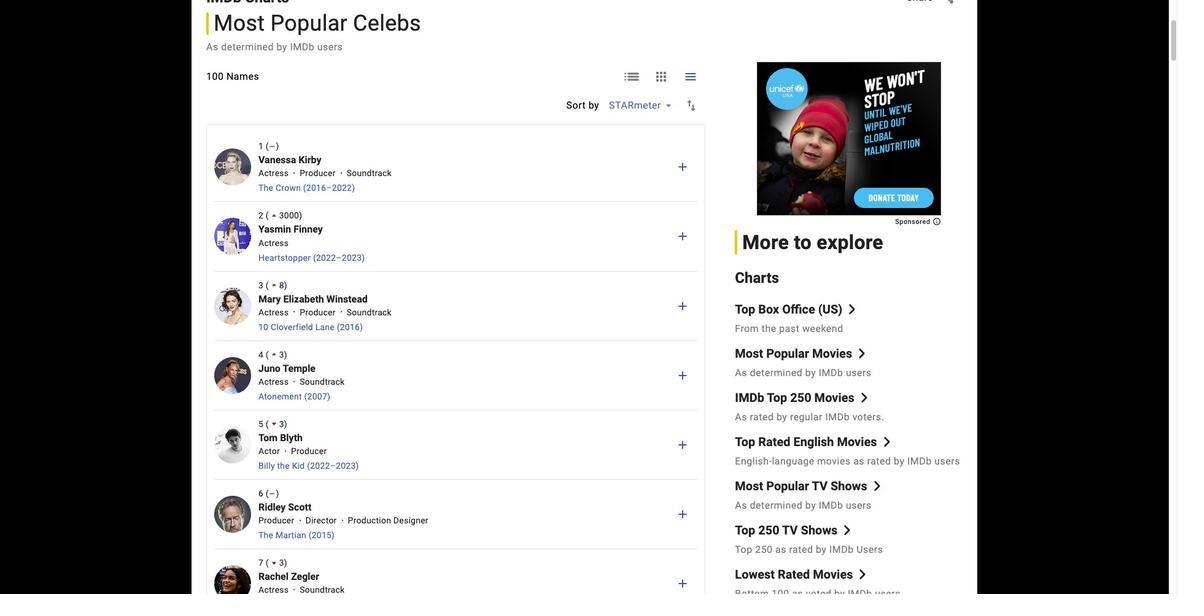 Task type: vqa. For each thing, say whether or not it's contained in the screenshot.
chevron right inline image
yes



Task type: locate. For each thing, give the bounding box(es) containing it.
2 as determined by imdb users from the top
[[735, 500, 872, 511]]

moved down 3 in ranking element for rachel
[[268, 557, 284, 570]]

250 up regular
[[790, 390, 811, 405]]

( inside the ranking 2 element
[[266, 211, 269, 221]]

1 no rank change element from the top
[[269, 143, 276, 149]]

0 vertical spatial as
[[854, 455, 865, 467]]

ranking 1 element
[[258, 141, 392, 151]]

) inside ranking 4 element
[[284, 350, 287, 360]]

1 horizontal spatial as
[[854, 455, 865, 467]]

1
[[258, 141, 263, 151]]

rated down the 'imdb top 250 movies'
[[750, 411, 774, 423]]

producer down mary elizabeth winstead link
[[300, 307, 336, 317]]

1 vertical spatial tv
[[782, 523, 798, 538]]

) right no rank change image
[[276, 489, 279, 499]]

250
[[790, 390, 811, 405], [758, 523, 780, 538], [755, 544, 773, 555]]

0 vertical spatial rated
[[758, 434, 791, 449]]

top for top box office (us)
[[735, 302, 755, 317]]

moved down 3 in ranking element up rachel
[[268, 557, 284, 570]]

0 vertical spatial no rank change element
[[269, 143, 276, 149]]

1 horizontal spatial tv
[[812, 479, 828, 493]]

( inside ranking 4 element
[[266, 350, 269, 360]]

( right 4
[[266, 350, 269, 360]]

1 actress from the top
[[258, 168, 289, 178]]

0 vertical spatial the
[[258, 183, 273, 193]]

top rated english movies
[[735, 434, 877, 449]]

( right 1
[[266, 141, 269, 151]]

rated for lowest
[[778, 567, 810, 582]]

0 vertical spatial determined
[[221, 41, 274, 53]]

4 actress from the top
[[258, 377, 289, 387]]

) up juno temple
[[284, 350, 287, 360]]

arrow drop up image
[[268, 209, 280, 222], [268, 279, 280, 292], [268, 348, 280, 361]]

6 (
[[258, 489, 269, 499]]

users
[[857, 544, 883, 555]]

producer down kirby
[[300, 168, 336, 178]]

( for rachel zegler
[[266, 558, 269, 568]]

0 vertical spatial (2022–2023)
[[313, 253, 365, 263]]

0 horizontal spatial tv
[[782, 523, 798, 538]]

2 add to list image from the top
[[676, 507, 690, 522]]

most down english-
[[735, 479, 763, 493]]

( right the 5
[[266, 419, 269, 429]]

the down box in the right of the page
[[762, 323, 777, 334]]

chevron right inline image right (us)
[[848, 304, 857, 314]]

2 moved down 3 in ranking element from the top
[[268, 557, 284, 570]]

3 up "tom blyth"
[[279, 419, 284, 429]]

sponsored
[[895, 218, 932, 226]]

the
[[258, 183, 273, 193], [258, 531, 273, 540]]

1 horizontal spatial the
[[762, 323, 777, 334]]

) inside the ranking 7 'element'
[[284, 558, 287, 568]]

no rank change element inside ranking 6 element
[[269, 490, 276, 497]]

lowest rated movies
[[735, 567, 853, 582]]

as rated by regular imdb voters.
[[735, 411, 884, 423]]

250 up "top 250 as rated by imdb users" at the right of page
[[758, 523, 780, 538]]

chevron right inline image inside lowest rated movies link
[[858, 570, 868, 579]]

chevron right inline image for lowest rated movies
[[858, 570, 868, 579]]

0 vertical spatial 250
[[790, 390, 811, 405]]

4 (
[[258, 350, 269, 360]]

2 vertical spatial popular
[[766, 479, 809, 493]]

yasmin finney link
[[258, 224, 323, 235]]

juno
[[258, 363, 281, 374]]

mary elizabeth winstead
[[258, 293, 368, 305]]

(2022–2023) up ranking 6 element
[[307, 461, 359, 471]]

shows up "top 250 as rated by imdb users" at the right of page
[[801, 523, 838, 538]]

determined up "top 250 tv shows"
[[750, 500, 803, 511]]

top for top rated english movies
[[735, 434, 755, 449]]

producer for elizabeth
[[300, 307, 336, 317]]

ranking 2 element
[[258, 209, 365, 222]]

no rank change element inside ranking 1 element
[[269, 143, 276, 149]]

1 horizontal spatial arrow drop down image
[[661, 98, 676, 113]]

as right movies
[[854, 455, 865, 467]]

scott
[[288, 502, 311, 513]]

as for most popular tv shows
[[735, 500, 747, 511]]

0 vertical spatial shows
[[831, 479, 867, 493]]

the left martian
[[258, 531, 273, 540]]

ranking 3 element
[[258, 279, 392, 292]]

imdb top 250 movies link
[[735, 390, 869, 405]]

actress down "vanessa"
[[258, 168, 289, 178]]

1 vertical spatial shows
[[801, 523, 838, 538]]

producer for kirby
[[300, 168, 336, 178]]

(2022–2023) up ranking 3 element
[[313, 253, 365, 263]]

producer up billy the kid (2022–2023) button
[[291, 446, 327, 456]]

0 vertical spatial moved down 3 in ranking element
[[268, 418, 284, 431]]

0 horizontal spatial arrow drop down image
[[268, 557, 280, 570]]

juno temple
[[258, 363, 316, 374]]

the crown (2016–2022) button
[[258, 183, 392, 193]]

soundtrack
[[347, 168, 392, 178], [347, 307, 392, 317], [300, 377, 345, 387]]

arrow drop up image right 4
[[268, 348, 280, 361]]

5 (
[[258, 419, 269, 429]]

0 vertical spatial tv
[[812, 479, 828, 493]]

the martian (2015) button
[[258, 531, 428, 540]]

rated down the top 250 tv shows link on the bottom of page
[[789, 544, 813, 555]]

1 vertical spatial the
[[277, 461, 290, 471]]

sponsored content section
[[757, 62, 941, 226]]

1 vertical spatial most
[[735, 346, 763, 361]]

) right 3 (
[[284, 280, 287, 290]]

1 the from the top
[[258, 183, 273, 193]]

chevron right inline image
[[857, 348, 867, 358], [859, 393, 869, 403], [882, 437, 892, 447], [872, 481, 882, 491], [858, 570, 868, 579]]

heartstopper (2022–2023) button
[[258, 253, 365, 263]]

3 ( from the top
[[266, 280, 269, 290]]

tv for popular
[[812, 479, 828, 493]]

chevron right inline image for top box office (us)
[[848, 304, 857, 314]]

2 vertical spatial rated
[[789, 544, 813, 555]]

ridley scott image
[[214, 496, 251, 533]]

moved down 3 in ranking element up "tom blyth"
[[268, 418, 284, 431]]

add to list image
[[676, 160, 690, 175], [676, 229, 690, 244], [676, 299, 690, 314], [676, 438, 690, 453], [676, 577, 690, 592]]

2 horizontal spatial rated
[[867, 455, 891, 467]]

2 no rank change element from the top
[[269, 490, 276, 497]]

1 moved down 3 in ranking element from the top
[[268, 418, 284, 431]]

no rank change element right 6
[[269, 490, 276, 497]]

)
[[276, 141, 279, 151], [299, 211, 302, 221], [284, 280, 287, 290], [284, 350, 287, 360], [284, 419, 287, 429], [276, 489, 279, 499], [284, 558, 287, 568]]

1 add to list image from the top
[[676, 368, 690, 383]]

0 vertical spatial the
[[762, 323, 777, 334]]

soundtrack up the '(2007)'
[[300, 377, 345, 387]]

250 up lowest
[[755, 544, 773, 555]]

0 vertical spatial most
[[214, 10, 265, 36]]

ranking 4 element
[[258, 348, 345, 361]]

2 vertical spatial determined
[[750, 500, 803, 511]]

3 for tom
[[279, 419, 284, 429]]

4 ( from the top
[[266, 350, 269, 360]]

1 vertical spatial determined
[[750, 367, 803, 379]]

chevron right inline image inside most popular movies link
[[857, 348, 867, 358]]

1 vertical spatial add to list image
[[676, 507, 690, 522]]

) inside the ranking 5 element
[[284, 419, 287, 429]]

as for imdb top 250 movies
[[735, 411, 747, 423]]

director
[[305, 516, 337, 526]]

as determined by imdb users for tv
[[735, 500, 872, 511]]

1 ( from the top
[[266, 141, 269, 151]]

tv for 250
[[782, 523, 798, 538]]

box
[[758, 302, 779, 317]]

actress inside yasmin finney actress heartstopper (2022–2023)
[[258, 238, 289, 248]]

chevron right inline image up "top 250 as rated by imdb users" at the right of page
[[843, 525, 852, 535]]

martian
[[276, 531, 306, 540]]

as determined by imdb users down most popular movies link
[[735, 367, 872, 379]]

rated right movies
[[867, 455, 891, 467]]

1 vertical spatial no rank change element
[[269, 490, 276, 497]]

as down "top 250 tv shows"
[[776, 544, 787, 555]]

finney
[[294, 224, 323, 235]]

) for tom blyth
[[284, 419, 287, 429]]

yasmin
[[258, 224, 291, 235]]

2 actress from the top
[[258, 238, 289, 248]]

popular for most popular tv shows
[[766, 479, 809, 493]]

chevron right inline image
[[848, 304, 857, 314], [843, 525, 852, 535]]

actress for mary
[[258, 307, 289, 317]]

4 add to list image from the top
[[676, 438, 690, 453]]

3 arrow drop up image from the top
[[268, 348, 280, 361]]

tv
[[812, 479, 828, 493], [782, 523, 798, 538]]

) up rachel zegler
[[284, 558, 287, 568]]

arrow drop up image right 2 at the top of the page
[[268, 209, 280, 222]]

( inside ranking 3 element
[[266, 280, 269, 290]]

chevron right inline image for most popular tv shows
[[872, 481, 882, 491]]

( up mary
[[266, 280, 269, 290]]

as
[[206, 41, 218, 53], [735, 367, 747, 379], [735, 411, 747, 423], [735, 500, 747, 511]]

mary elizabeth winstead at an event for suspiria (2018) image
[[214, 288, 251, 325]]

1 vertical spatial 250
[[758, 523, 780, 538]]

1 vertical spatial (2022–2023)
[[307, 461, 359, 471]]

imdb
[[290, 41, 314, 53], [819, 367, 843, 379], [735, 390, 764, 405], [825, 411, 850, 423], [907, 455, 932, 467], [819, 500, 843, 511], [829, 544, 854, 555]]

0 vertical spatial as determined by imdb users
[[735, 367, 872, 379]]

chevron right inline image inside top rated english movies link
[[882, 437, 892, 447]]

(2022–2023) inside yasmin finney actress heartstopper (2022–2023)
[[313, 253, 365, 263]]

( right "7" on the left of the page
[[266, 558, 269, 568]]

0 horizontal spatial the
[[277, 461, 290, 471]]

( for mary elizabeth winstead
[[266, 280, 269, 290]]

) right no rank change icon
[[276, 141, 279, 151]]

moved up 3 in ranking element
[[268, 348, 284, 361]]

2 ( from the top
[[266, 211, 269, 221]]

shows for most popular tv shows
[[831, 479, 867, 493]]

6 ( from the top
[[266, 489, 269, 499]]

movies up english-language movies as rated by imdb users
[[837, 434, 877, 449]]

2 vertical spatial arrow drop up image
[[268, 348, 280, 361]]

ranking 7 element
[[258, 557, 349, 570]]

tv down movies
[[812, 479, 828, 493]]

(us)
[[818, 302, 843, 317]]

1 add to list image from the top
[[676, 160, 690, 175]]

3 add to list image from the top
[[676, 299, 690, 314]]

100 names
[[206, 70, 259, 82]]

kid
[[292, 461, 305, 471]]

mary elizabeth winstead link
[[258, 293, 368, 305]]

rated down "top 250 as rated by imdb users" at the right of page
[[778, 567, 810, 582]]

by
[[277, 41, 287, 53], [589, 99, 599, 111], [805, 367, 816, 379], [777, 411, 787, 423], [894, 455, 905, 467], [805, 500, 816, 511], [816, 544, 827, 555]]

2 add to list image from the top
[[676, 229, 690, 244]]

producer for blyth
[[291, 446, 327, 456]]

) up finney
[[299, 211, 302, 221]]

chevron right inline image inside "top box office (us)" link
[[848, 304, 857, 314]]

as up 100
[[206, 41, 218, 53]]

chevron right inline image inside "imdb top 250 movies" link
[[859, 393, 869, 403]]

0 vertical spatial popular
[[270, 10, 347, 36]]

1 arrow drop up image from the top
[[268, 209, 280, 222]]

share on social media image
[[941, 0, 955, 5]]

no rank change element for vanessa
[[269, 143, 276, 149]]

selected:  compact view image
[[684, 69, 698, 84]]

) inside ranking 3 element
[[284, 280, 287, 290]]

most down from
[[735, 346, 763, 361]]

) inside the ranking 2 element
[[299, 211, 302, 221]]

yasmin finney actress heartstopper (2022–2023)
[[258, 224, 365, 263]]

ridley scott link
[[258, 502, 311, 513]]

users
[[317, 41, 343, 53], [846, 367, 872, 379], [935, 455, 960, 467], [846, 500, 872, 511]]

rated up language at the bottom of the page
[[758, 434, 791, 449]]

3 inside the ranking 7 'element'
[[279, 558, 284, 568]]

soundtrack up '(2016)'
[[347, 307, 392, 317]]

determined down most popular movies in the bottom of the page
[[750, 367, 803, 379]]

10
[[258, 322, 268, 332]]

2 vertical spatial most
[[735, 479, 763, 493]]

1 vertical spatial arrow drop down image
[[268, 557, 280, 570]]

shows down english-language movies as rated by imdb users
[[831, 479, 867, 493]]

1 vertical spatial soundtrack
[[347, 307, 392, 317]]

english
[[794, 434, 834, 449]]

arrow drop down image right "7" on the left of the page
[[268, 557, 280, 570]]

( for yasmin finney
[[266, 211, 269, 221]]

actor
[[258, 446, 280, 456]]

arrow drop down image
[[661, 98, 676, 113], [268, 557, 280, 570]]

top
[[735, 302, 755, 317], [767, 390, 787, 405], [735, 434, 755, 449], [735, 523, 755, 538], [735, 544, 753, 555]]

3 left moved up 8 in ranking element
[[258, 280, 263, 290]]

movies down weekend at bottom
[[812, 346, 852, 361]]

7 ( from the top
[[266, 558, 269, 568]]

5 ( from the top
[[266, 419, 269, 429]]

) right arrow drop down icon
[[284, 419, 287, 429]]

cloverfield
[[271, 322, 313, 332]]

2 vertical spatial 250
[[755, 544, 773, 555]]

(
[[266, 141, 269, 151], [266, 211, 269, 221], [266, 280, 269, 290], [266, 350, 269, 360], [266, 419, 269, 429], [266, 489, 269, 499], [266, 558, 269, 568]]

as determined by imdb users down most popular tv shows
[[735, 500, 872, 511]]

as inside most popular celebs as determined by imdb users
[[206, 41, 218, 53]]

0 vertical spatial arrow drop down image
[[661, 98, 676, 113]]

the left crown
[[258, 183, 273, 193]]

( inside the ranking 5 element
[[266, 419, 269, 429]]

3 up juno temple
[[279, 350, 284, 360]]

0 horizontal spatial rated
[[750, 411, 774, 423]]

3 for juno
[[279, 350, 284, 360]]

movies
[[812, 346, 852, 361], [815, 390, 855, 405], [837, 434, 877, 449], [813, 567, 853, 582]]

sort by
[[566, 99, 599, 111]]

3 (
[[258, 280, 269, 290]]

heartstopper
[[258, 253, 311, 263]]

moved down 3 in ranking element
[[268, 418, 284, 431], [268, 557, 284, 570]]

tom blyth link
[[258, 432, 303, 444]]

3 actress from the top
[[258, 307, 289, 317]]

2 arrow drop up image from the top
[[268, 279, 280, 292]]

0 vertical spatial add to list image
[[676, 368, 690, 383]]

weekend
[[802, 323, 843, 334]]

1 vertical spatial arrow drop up image
[[268, 279, 280, 292]]

2 vertical spatial soundtrack
[[300, 377, 345, 387]]

1 vertical spatial rated
[[778, 567, 810, 582]]

1 as determined by imdb users from the top
[[735, 367, 872, 379]]

grid view image
[[654, 69, 669, 84]]

as up english-
[[735, 411, 747, 423]]

most popular celebs as determined by imdb users
[[206, 10, 421, 53]]

soundtrack up (2016–2022)
[[347, 168, 392, 178]]

lowest rated movies link
[[735, 567, 868, 582]]

producer
[[300, 168, 336, 178], [300, 307, 336, 317], [291, 446, 327, 456], [258, 516, 294, 526]]

tom blyth image
[[214, 427, 251, 464]]

chevron right inline image inside the top 250 tv shows link
[[843, 525, 852, 535]]

voters.
[[853, 411, 884, 423]]

designer
[[393, 516, 428, 526]]

3 up rachel zegler
[[279, 558, 284, 568]]

as down from
[[735, 367, 747, 379]]

3 inside ranking 4 element
[[279, 350, 284, 360]]

add to list image for rachel zegler
[[676, 577, 690, 592]]

actress down "yasmin"
[[258, 238, 289, 248]]

3 inside the ranking 5 element
[[279, 419, 284, 429]]

explore
[[817, 231, 883, 254]]

( right 6
[[266, 489, 269, 499]]

actress down mary
[[258, 307, 289, 317]]

1 vertical spatial popular
[[766, 346, 809, 361]]

the left kid
[[277, 461, 290, 471]]

vanessa
[[258, 154, 296, 166]]

add to list image for tom blyth
[[676, 438, 690, 453]]

0 vertical spatial arrow drop up image
[[268, 209, 280, 222]]

rated
[[750, 411, 774, 423], [867, 455, 891, 467], [789, 544, 813, 555]]

0 vertical spatial soundtrack
[[347, 168, 392, 178]]

top box office (us) link
[[735, 302, 857, 317]]

the for billy
[[277, 461, 290, 471]]

no rank change element
[[269, 143, 276, 149], [269, 490, 276, 497]]

as down english-
[[735, 500, 747, 511]]

3
[[258, 280, 263, 290], [279, 350, 284, 360], [279, 419, 284, 429], [279, 558, 284, 568]]

actress for juno
[[258, 377, 289, 387]]

1 vertical spatial the
[[258, 531, 273, 540]]

1 vertical spatial as determined by imdb users
[[735, 500, 872, 511]]

winstead
[[327, 293, 368, 305]]

add to list image
[[676, 368, 690, 383], [676, 507, 690, 522]]

actress down juno
[[258, 377, 289, 387]]

soundtrack for mary elizabeth winstead
[[347, 307, 392, 317]]

100
[[206, 70, 224, 82]]

0 horizontal spatial as
[[776, 544, 787, 555]]

top 250 tv shows
[[735, 523, 838, 538]]

2 the from the top
[[258, 531, 273, 540]]

arrow drop up image up mary
[[268, 279, 280, 292]]

1 vertical spatial rated
[[867, 455, 891, 467]]

arrow drop down image left change sort by direction image at the right top of the page
[[661, 98, 676, 113]]

kirby
[[299, 154, 321, 166]]

determined up 'names'
[[221, 41, 274, 53]]

1 vertical spatial moved down 3 in ranking element
[[268, 557, 284, 570]]

1 vertical spatial chevron right inline image
[[843, 525, 852, 535]]

(2015)
[[309, 531, 335, 540]]

yasmin finney image
[[214, 218, 251, 255]]

popular inside most popular celebs as determined by imdb users
[[270, 10, 347, 36]]

( inside the ranking 7 'element'
[[266, 558, 269, 568]]

top for top 250 tv shows
[[735, 523, 755, 538]]

( right 2 at the top of the page
[[266, 211, 269, 221]]

1 vertical spatial as
[[776, 544, 787, 555]]

most up 'names'
[[214, 10, 265, 36]]

determined for most popular movies
[[750, 367, 803, 379]]

top 250 as rated by imdb users
[[735, 544, 883, 555]]

chevron right inline image inside the most popular tv shows link
[[872, 481, 882, 491]]

tv up "top 250 as rated by imdb users" at the right of page
[[782, 523, 798, 538]]

0 vertical spatial chevron right inline image
[[848, 304, 857, 314]]

5 add to list image from the top
[[676, 577, 690, 592]]

no rank change element right 1
[[269, 143, 276, 149]]

rachel zegler image
[[214, 566, 251, 594]]

( for ridley scott
[[266, 489, 269, 499]]



Task type: describe. For each thing, give the bounding box(es) containing it.
producer down ridley
[[258, 516, 294, 526]]

top box office (us)
[[735, 302, 843, 317]]

ranking 6 element
[[258, 489, 428, 499]]

(2016–2022)
[[303, 183, 355, 193]]

( for vanessa kirby
[[266, 141, 269, 151]]

5
[[258, 419, 263, 429]]

top rated english movies link
[[735, 434, 892, 449]]

popular for most popular movies
[[766, 346, 809, 361]]

0 vertical spatial rated
[[750, 411, 774, 423]]

office
[[782, 302, 815, 317]]

vanessa kirby link
[[258, 154, 321, 166]]

moved down 3 in ranking element for tom
[[268, 418, 284, 431]]

elizabeth
[[283, 293, 324, 305]]

most for most popular movies
[[735, 346, 763, 361]]

from
[[735, 323, 759, 334]]

movies down "top 250 as rated by imdb users" at the right of page
[[813, 567, 853, 582]]

1 (
[[258, 141, 269, 151]]

) for yasmin finney
[[299, 211, 302, 221]]

the for vanessa
[[258, 183, 273, 193]]

10 cloverfield lane (2016)
[[258, 322, 363, 332]]

imdb inside most popular celebs as determined by imdb users
[[290, 41, 314, 53]]

) for ridley scott
[[276, 489, 279, 499]]

) for mary elizabeth winstead
[[284, 280, 287, 290]]

add to list image for vanessa kirby
[[676, 160, 690, 175]]

250 for as
[[755, 544, 773, 555]]

) for juno temple
[[284, 350, 287, 360]]

add to list image for ridley scott
[[676, 507, 690, 522]]

7 (
[[258, 558, 269, 568]]

4
[[258, 350, 263, 360]]

tom blyth
[[258, 432, 303, 444]]

1 horizontal spatial rated
[[789, 544, 813, 555]]

chevron right inline image for top 250 tv shows
[[843, 525, 852, 535]]

add to list image for mary elizabeth winstead
[[676, 299, 690, 314]]

crown
[[276, 183, 301, 193]]

moved up 3000 in ranking element
[[268, 209, 299, 222]]

chevron right inline image for most popular movies
[[857, 348, 867, 358]]

no rank change image
[[269, 490, 275, 497]]

rachel zegler
[[258, 571, 319, 583]]

2
[[258, 211, 263, 221]]

chevron right inline image for top rated english movies
[[882, 437, 892, 447]]

temple
[[283, 363, 316, 374]]

actress for vanessa
[[258, 168, 289, 178]]

most popular tv shows link
[[735, 479, 882, 493]]

ridley scott
[[258, 502, 311, 513]]

zegler
[[291, 571, 319, 583]]

most popular movies
[[735, 346, 852, 361]]

as for most popular movies
[[735, 367, 747, 379]]

atonement
[[258, 392, 302, 402]]

the for ridley
[[258, 531, 273, 540]]

billy the kid (2022–2023) button
[[258, 461, 359, 471]]

change sort by direction image
[[684, 98, 699, 113]]

most popular movies link
[[735, 346, 867, 361]]

arrow drop down image
[[268, 418, 280, 431]]

arrow drop up image for mary elizabeth winstead
[[268, 279, 280, 292]]

atonement (2007) button
[[258, 392, 345, 402]]

billy the kid (2022–2023)
[[258, 461, 359, 471]]

no rank change element for ridley
[[269, 490, 276, 497]]

production
[[348, 516, 391, 526]]

tom
[[258, 432, 278, 444]]

( for juno temple
[[266, 350, 269, 360]]

detailed view image
[[625, 69, 639, 84]]

language
[[772, 455, 815, 467]]

the for from
[[762, 323, 777, 334]]

add to list image for juno temple
[[676, 368, 690, 383]]

rated for top
[[758, 434, 791, 449]]

moved up 8 in ranking element
[[268, 279, 284, 292]]

soundtrack for vanessa kirby
[[347, 168, 392, 178]]

rachel
[[258, 571, 289, 583]]

10 cloverfield lane (2016) button
[[258, 322, 392, 332]]

(2007)
[[304, 392, 330, 402]]

movies up as rated by regular imdb voters.
[[815, 390, 855, 405]]

8
[[279, 280, 284, 290]]

english-
[[735, 455, 772, 467]]

250 for tv
[[758, 523, 780, 538]]

) for vanessa kirby
[[276, 141, 279, 151]]

sort
[[566, 99, 586, 111]]

arrow drop up image for yasmin finney
[[268, 209, 280, 222]]

juno temple link
[[258, 363, 316, 374]]

blyth
[[280, 432, 303, 444]]

( for tom blyth
[[266, 419, 269, 429]]

production designer
[[348, 516, 428, 526]]

most for most popular tv shows
[[735, 479, 763, 493]]

celebs
[[353, 10, 421, 36]]

vanessa kirby image
[[214, 149, 251, 186]]

by inside most popular celebs as determined by imdb users
[[277, 41, 287, 53]]

most inside most popular celebs as determined by imdb users
[[214, 10, 265, 36]]

7
[[258, 558, 263, 568]]

billy
[[258, 461, 275, 471]]

users inside most popular celebs as determined by imdb users
[[317, 41, 343, 53]]

no rank change image
[[269, 143, 275, 149]]

2 (
[[258, 211, 269, 221]]

more to explore
[[743, 231, 883, 254]]

more
[[743, 231, 789, 254]]

3 for rachel
[[279, 558, 284, 568]]

determined for most popular tv shows
[[750, 500, 803, 511]]

lowest
[[735, 567, 775, 582]]

imdb top 250 movies
[[735, 390, 855, 405]]

from the past weekend
[[735, 323, 843, 334]]

ranking 5 element
[[258, 418, 359, 431]]

names
[[227, 70, 259, 82]]

arrow drop up image for juno temple
[[268, 348, 280, 361]]

shows for top 250 tv shows
[[801, 523, 838, 538]]

charts
[[735, 269, 779, 287]]

as determined by imdb users for movies
[[735, 367, 872, 379]]

mary
[[258, 293, 281, 305]]

chevron right inline image for imdb top 250 movies
[[859, 393, 869, 403]]

3000
[[279, 211, 299, 221]]

rachel zegler link
[[258, 571, 319, 583]]

ridley
[[258, 502, 286, 513]]

past
[[779, 323, 800, 334]]

top for top 250 as rated by imdb users
[[735, 544, 753, 555]]

regular
[[790, 411, 823, 423]]

lane
[[315, 322, 335, 332]]

atonement (2007)
[[258, 392, 330, 402]]

juno temple at an event for the 73rd primetime emmy awards (2021) image
[[214, 357, 251, 394]]

english-language movies as rated by imdb users
[[735, 455, 960, 467]]

vanessa kirby
[[258, 154, 321, 166]]

(2016)
[[337, 322, 363, 332]]

) for rachel zegler
[[284, 558, 287, 568]]

determined inside most popular celebs as determined by imdb users
[[221, 41, 274, 53]]

starmeter
[[609, 99, 661, 111]]

movies
[[817, 455, 851, 467]]



